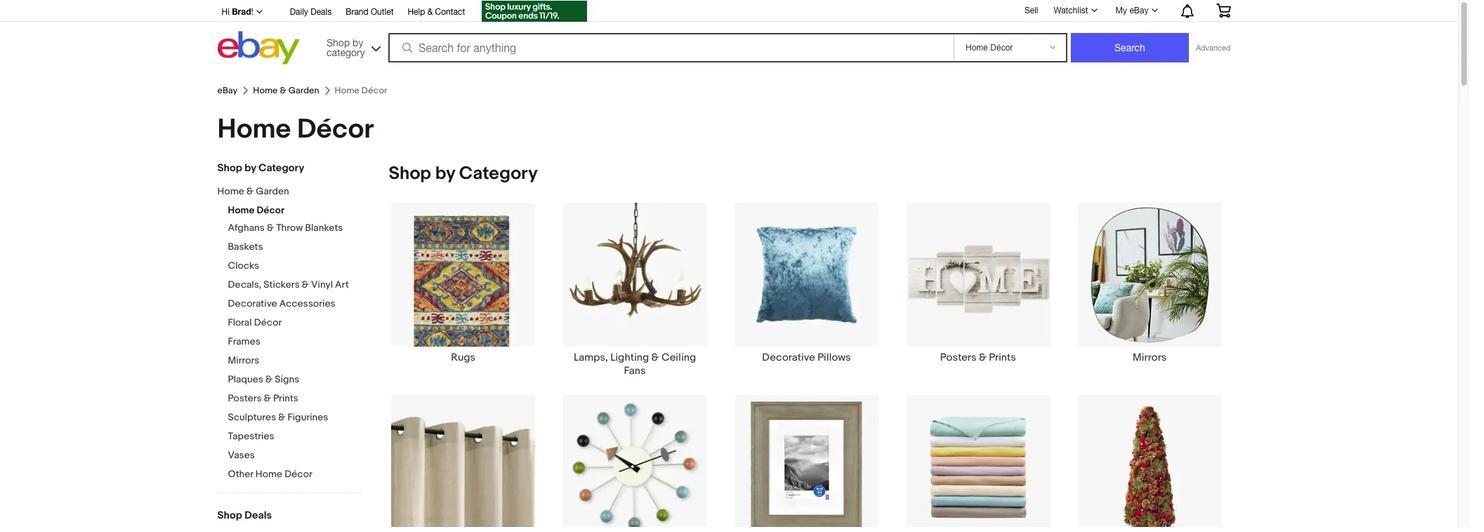 Task type: locate. For each thing, give the bounding box(es) containing it.
0 horizontal spatial prints
[[273, 393, 298, 405]]

ebay inside 'account' navigation
[[1130, 6, 1149, 15]]

brad
[[232, 6, 251, 17]]

decorative down decals,
[[228, 298, 277, 310]]

figurines
[[288, 412, 328, 424]]

other
[[228, 469, 253, 481]]

frames
[[228, 336, 261, 348]]

posters
[[941, 351, 977, 365], [228, 393, 262, 405]]

1 horizontal spatial posters & prints link
[[893, 202, 1064, 378]]

home for home & garden
[[253, 85, 278, 96]]

lighting
[[611, 351, 649, 365]]

home & garden link up throw
[[217, 185, 351, 199]]

get the coupon image
[[482, 1, 587, 22]]

1 horizontal spatial mirrors
[[1133, 351, 1167, 365]]

1 horizontal spatial by
[[353, 37, 363, 48]]

lamps, lighting & ceiling fans
[[574, 351, 696, 378]]

0 vertical spatial garden
[[288, 85, 319, 96]]

none submit inside shop by category banner
[[1071, 33, 1189, 63]]

mirrors
[[1133, 351, 1167, 365], [228, 355, 259, 367]]

0 horizontal spatial mirrors link
[[228, 355, 361, 368]]

0 vertical spatial deals
[[311, 7, 332, 17]]

clocks
[[228, 260, 259, 272]]

fans
[[624, 365, 646, 378]]

1 horizontal spatial prints
[[989, 351, 1016, 365]]

0 vertical spatial posters & prints link
[[893, 202, 1064, 378]]

afghans & throw blankets link
[[228, 222, 361, 235]]

0 horizontal spatial decorative
[[228, 298, 277, 310]]

deals for daily deals
[[311, 7, 332, 17]]

other home décor link
[[228, 469, 361, 482]]

0 vertical spatial decorative
[[228, 298, 277, 310]]

0 vertical spatial ebay
[[1130, 6, 1149, 15]]

by for bottom home & garden link
[[245, 162, 256, 175]]

rugs link
[[378, 202, 549, 378]]

décor
[[297, 113, 374, 146], [257, 204, 285, 216], [254, 317, 282, 329], [285, 469, 313, 481]]

decorative
[[228, 298, 277, 310], [762, 351, 815, 365]]

1 vertical spatial garden
[[256, 185, 289, 197]]

!
[[251, 7, 253, 17]]

home & garden link
[[253, 85, 319, 96], [217, 185, 351, 199]]

vases
[[228, 450, 255, 462]]

home for home & garden home décor afghans & throw blankets baskets clocks decals, stickers & vinyl art decorative accessories floral décor frames mirrors plaques & signs posters & prints sculptures & figurines tapestries vases other home décor
[[217, 185, 244, 197]]

& inside help & contact link
[[428, 7, 433, 17]]

0 vertical spatial home & garden link
[[253, 85, 319, 96]]

decorative left pillows
[[762, 351, 815, 365]]

1 horizontal spatial decorative
[[762, 351, 815, 365]]

shop by category button
[[320, 31, 384, 61]]

0 horizontal spatial mirrors
[[228, 355, 259, 367]]

0 vertical spatial prints
[[989, 351, 1016, 365]]

home & garden link up home décor
[[253, 85, 319, 96]]

1 vertical spatial deals
[[245, 509, 272, 523]]

décor right floral
[[254, 317, 282, 329]]

posters & prints link
[[893, 202, 1064, 378], [228, 393, 361, 406]]

help & contact
[[408, 7, 465, 17]]

garden up home décor
[[288, 85, 319, 96]]

stickers
[[264, 279, 300, 291]]

0 horizontal spatial category
[[258, 162, 304, 175]]

frames link
[[228, 336, 361, 349]]

by for rugs link
[[435, 163, 455, 185]]

brand
[[346, 7, 369, 17]]

1 horizontal spatial ebay
[[1130, 6, 1149, 15]]

my ebay link
[[1108, 2, 1164, 19]]

&
[[428, 7, 433, 17], [280, 85, 286, 96], [247, 185, 254, 197], [267, 222, 274, 234], [302, 279, 309, 291], [652, 351, 659, 365], [979, 351, 987, 365], [266, 374, 273, 386], [264, 393, 271, 405], [278, 412, 286, 424]]

contact
[[435, 7, 465, 17]]

clocks link
[[228, 260, 361, 273]]

tapestries link
[[228, 431, 361, 444]]

category
[[258, 162, 304, 175], [459, 163, 538, 185]]

décor down the vases link
[[285, 469, 313, 481]]

ebay right 'my'
[[1130, 6, 1149, 15]]

watchlist link
[[1046, 2, 1104, 19]]

by
[[353, 37, 363, 48], [245, 162, 256, 175], [435, 163, 455, 185]]

1 vertical spatial posters
[[228, 393, 262, 405]]

decorative pillows
[[762, 351, 851, 365]]

1 horizontal spatial shop by category
[[389, 163, 538, 185]]

deals inside 'account' navigation
[[311, 7, 332, 17]]

1 horizontal spatial deals
[[311, 7, 332, 17]]

2 horizontal spatial by
[[435, 163, 455, 185]]

sell link
[[1019, 5, 1045, 15]]

0 horizontal spatial deals
[[245, 509, 272, 523]]

help & contact link
[[408, 5, 465, 20]]

0 horizontal spatial by
[[245, 162, 256, 175]]

& inside lamps, lighting & ceiling fans
[[652, 351, 659, 365]]

0 horizontal spatial shop by category
[[217, 162, 304, 175]]

deals
[[311, 7, 332, 17], [245, 509, 272, 523]]

ebay
[[1130, 6, 1149, 15], [217, 85, 238, 96]]

vases link
[[228, 450, 361, 463]]

garden
[[288, 85, 319, 96], [256, 185, 289, 197]]

1 vertical spatial prints
[[273, 393, 298, 405]]

art
[[335, 279, 349, 291]]

home
[[253, 85, 278, 96], [217, 113, 291, 146], [217, 185, 244, 197], [228, 204, 255, 216], [256, 469, 282, 481]]

signs
[[275, 374, 299, 386]]

advanced link
[[1189, 34, 1238, 62]]

deals down other at the left
[[245, 509, 272, 523]]

posters inside home & garden home décor afghans & throw blankets baskets clocks decals, stickers & vinyl art decorative accessories floral décor frames mirrors plaques & signs posters & prints sculptures & figurines tapestries vases other home décor
[[228, 393, 262, 405]]

throw
[[276, 222, 303, 234]]

garden inside home & garden home décor afghans & throw blankets baskets clocks decals, stickers & vinyl art decorative accessories floral décor frames mirrors plaques & signs posters & prints sculptures & figurines tapestries vases other home décor
[[256, 185, 289, 197]]

shop
[[327, 37, 350, 48], [217, 162, 242, 175], [389, 163, 431, 185], [217, 509, 242, 523]]

1 vertical spatial posters & prints link
[[228, 393, 361, 406]]

shop by category
[[217, 162, 304, 175], [389, 163, 538, 185]]

decorative pillows link
[[721, 202, 893, 378]]

1 vertical spatial home & garden link
[[217, 185, 351, 199]]

outlet
[[371, 7, 394, 17]]

deals right daily at the top left of page
[[311, 7, 332, 17]]

0 horizontal spatial ebay
[[217, 85, 238, 96]]

garden up throw
[[256, 185, 289, 197]]

home & garden home décor afghans & throw blankets baskets clocks decals, stickers & vinyl art decorative accessories floral décor frames mirrors plaques & signs posters & prints sculptures & figurines tapestries vases other home décor
[[217, 185, 349, 481]]

deals for shop deals
[[245, 509, 272, 523]]

0 horizontal spatial posters
[[228, 393, 262, 405]]

plaques & signs link
[[228, 374, 361, 387]]

your shopping cart image
[[1216, 4, 1232, 18]]

mirrors link
[[1064, 202, 1236, 378], [228, 355, 361, 368]]

Search for anything text field
[[391, 34, 951, 61]]

None submit
[[1071, 33, 1189, 63]]

ebay left home & garden
[[217, 85, 238, 96]]

1 horizontal spatial category
[[459, 163, 538, 185]]

prints
[[989, 351, 1016, 365], [273, 393, 298, 405]]

floral
[[228, 317, 252, 329]]

floral décor link
[[228, 317, 361, 330]]

brand outlet link
[[346, 5, 394, 20]]

0 vertical spatial posters
[[941, 351, 977, 365]]



Task type: describe. For each thing, give the bounding box(es) containing it.
my
[[1116, 6, 1128, 15]]

daily
[[290, 7, 308, 17]]

posters & prints
[[941, 351, 1016, 365]]

decorative accessories link
[[228, 298, 361, 311]]

0 horizontal spatial posters & prints link
[[228, 393, 361, 406]]

garden for home & garden home décor afghans & throw blankets baskets clocks decals, stickers & vinyl art decorative accessories floral décor frames mirrors plaques & signs posters & prints sculptures & figurines tapestries vases other home décor
[[256, 185, 289, 197]]

watchlist
[[1054, 6, 1089, 15]]

category
[[327, 47, 365, 58]]

ebay link
[[217, 85, 238, 96]]

lamps, lighting & ceiling fans link
[[549, 202, 721, 378]]

hi
[[222, 7, 230, 17]]

decorative inside home & garden home décor afghans & throw blankets baskets clocks decals, stickers & vinyl art decorative accessories floral décor frames mirrors plaques & signs posters & prints sculptures & figurines tapestries vases other home décor
[[228, 298, 277, 310]]

mirrors inside home & garden home décor afghans & throw blankets baskets clocks decals, stickers & vinyl art decorative accessories floral décor frames mirrors plaques & signs posters & prints sculptures & figurines tapestries vases other home décor
[[228, 355, 259, 367]]

baskets link
[[228, 241, 361, 254]]

prints inside home & garden home décor afghans & throw blankets baskets clocks decals, stickers & vinyl art decorative accessories floral décor frames mirrors plaques & signs posters & prints sculptures & figurines tapestries vases other home décor
[[273, 393, 298, 405]]

shop by category banner
[[214, 0, 1242, 68]]

decals, stickers & vinyl art link
[[228, 279, 361, 292]]

home & garden
[[253, 85, 319, 96]]

& inside posters & prints link
[[979, 351, 987, 365]]

help
[[408, 7, 425, 17]]

sculptures & figurines link
[[228, 412, 361, 425]]

daily deals link
[[290, 5, 332, 20]]

lamps,
[[574, 351, 608, 365]]

hi brad !
[[222, 6, 253, 17]]

pillows
[[818, 351, 851, 365]]

ceiling
[[662, 351, 696, 365]]

shop by category
[[327, 37, 365, 58]]

home for home décor
[[217, 113, 291, 146]]

décor down home & garden
[[297, 113, 374, 146]]

sell
[[1025, 5, 1039, 15]]

plaques
[[228, 374, 263, 386]]

shop by category for rugs link
[[389, 163, 538, 185]]

advanced
[[1196, 44, 1231, 52]]

baskets
[[228, 241, 263, 253]]

décor up throw
[[257, 204, 285, 216]]

1 horizontal spatial mirrors link
[[1064, 202, 1236, 378]]

category for afghans & throw blankets link
[[258, 162, 304, 175]]

by inside shop by category
[[353, 37, 363, 48]]

1 vertical spatial ebay
[[217, 85, 238, 96]]

daily deals
[[290, 7, 332, 17]]

account navigation
[[214, 0, 1242, 24]]

my ebay
[[1116, 6, 1149, 15]]

accessories
[[279, 298, 336, 310]]

decals,
[[228, 279, 261, 291]]

1 vertical spatial decorative
[[762, 351, 815, 365]]

blankets
[[305, 222, 343, 234]]

shop deals
[[217, 509, 272, 523]]

tapestries
[[228, 431, 274, 443]]

sculptures
[[228, 412, 276, 424]]

brand outlet
[[346, 7, 394, 17]]

shop by category for bottom home & garden link
[[217, 162, 304, 175]]

shop inside shop by category
[[327, 37, 350, 48]]

rugs
[[451, 351, 476, 365]]

vinyl
[[311, 279, 333, 291]]

1 horizontal spatial posters
[[941, 351, 977, 365]]

afghans
[[228, 222, 265, 234]]

home décor
[[217, 113, 374, 146]]

garden for home & garden
[[288, 85, 319, 96]]

category for decorative pillows link
[[459, 163, 538, 185]]



Task type: vqa. For each thing, say whether or not it's contained in the screenshot.
Daily Deals Link
yes



